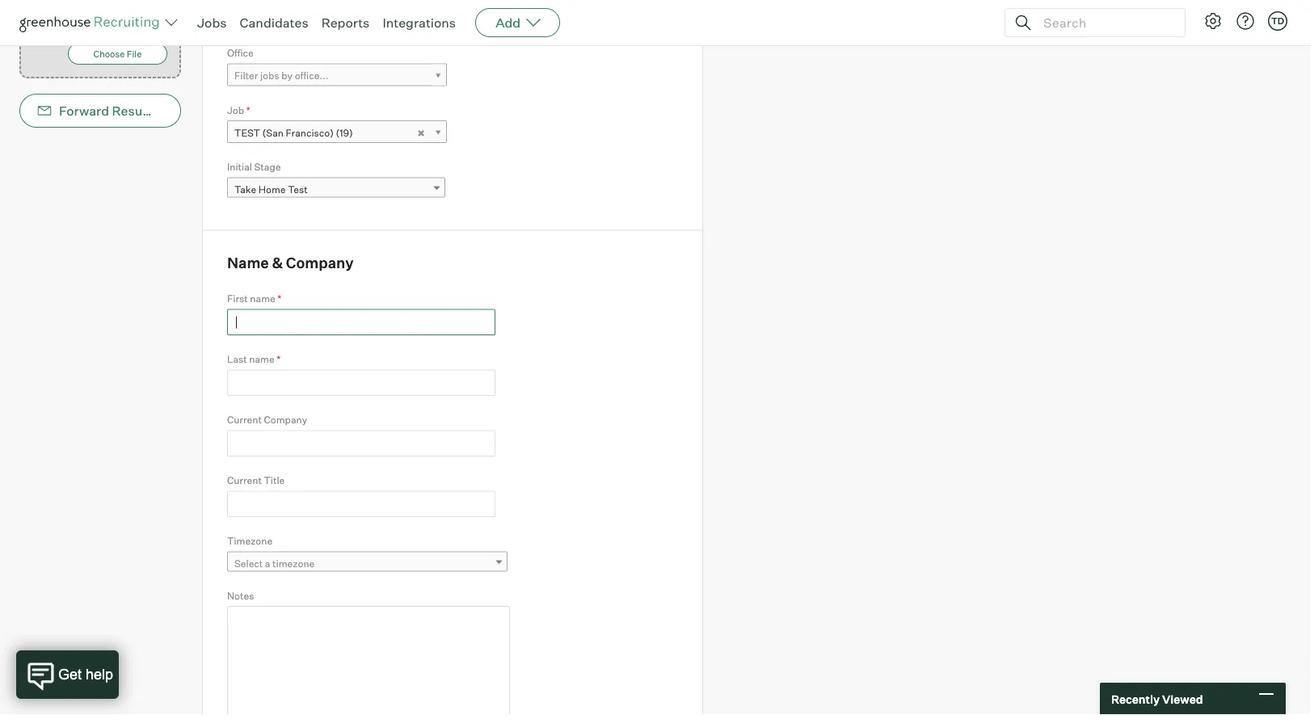 Task type: locate. For each thing, give the bounding box(es) containing it.
via
[[164, 103, 182, 119]]

test (san francisco) (19)
[[234, 127, 353, 139]]

company
[[286, 254, 354, 272], [264, 414, 307, 426]]

initial stage
[[227, 161, 281, 173]]

* for first name *
[[277, 293, 281, 305]]

integrations
[[383, 15, 456, 31]]

1 vertical spatial *
[[277, 293, 281, 305]]

name right last
[[249, 353, 275, 365]]

1 current from the top
[[227, 414, 262, 426]]

office
[[227, 47, 254, 59]]

0 vertical spatial or
[[114, 3, 122, 13]]

2 current from the top
[[227, 474, 262, 487]]

name right first
[[250, 293, 275, 305]]

0 vertical spatial company
[[286, 254, 354, 272]]

take
[[234, 184, 256, 196]]

notes
[[227, 589, 254, 602]]

select a timezone
[[234, 558, 315, 570]]

candidates link
[[240, 15, 308, 31]]

company right &
[[286, 254, 354, 272]]

integrations link
[[383, 15, 456, 31]]

td button
[[1265, 8, 1291, 34]]

td
[[1271, 15, 1284, 26]]

0 vertical spatial current
[[227, 414, 262, 426]]

jobs link
[[197, 15, 227, 31]]

or down "(pdf,"
[[68, 18, 75, 28]]

select a timezone link
[[227, 551, 508, 575]]

*
[[246, 104, 250, 116], [277, 293, 281, 305], [277, 353, 281, 365]]

last name *
[[227, 353, 281, 365]]

0 vertical spatial name
[[250, 293, 275, 305]]

None text field
[[227, 309, 495, 336], [227, 370, 495, 396], [227, 309, 495, 336], [227, 370, 495, 396]]

2 vertical spatial *
[[277, 353, 281, 365]]

select
[[234, 558, 263, 570]]

stage
[[254, 161, 281, 173]]

text),
[[142, 3, 164, 13]]

forward
[[59, 103, 109, 119]]

* for last name *
[[277, 353, 281, 365]]

1 vertical spatial current
[[227, 474, 262, 487]]

1 horizontal spatial or
[[114, 3, 122, 13]]

francisco)
[[286, 127, 334, 139]]

filter jobs by office...
[[234, 70, 329, 82]]

current for current title
[[227, 474, 262, 487]]

home
[[258, 184, 286, 196]]

Search text field
[[1039, 11, 1170, 34]]

td button
[[1268, 11, 1288, 31]]

current down last
[[227, 414, 262, 426]]

or left rich
[[114, 3, 122, 13]]

company up title
[[264, 414, 307, 426]]

0 horizontal spatial or
[[68, 18, 75, 28]]

current
[[227, 414, 262, 426], [227, 474, 262, 487]]

initial
[[227, 161, 252, 173]]

name
[[250, 293, 275, 305], [249, 353, 275, 365]]

title
[[264, 474, 285, 487]]

rich
[[124, 3, 140, 13]]

(san
[[262, 127, 284, 139]]

reports
[[321, 15, 370, 31]]

or
[[114, 3, 122, 13], [68, 18, 75, 28]]

current left title
[[227, 474, 262, 487]]

job
[[227, 104, 244, 116]]

* right last
[[277, 353, 281, 365]]

first
[[227, 293, 248, 305]]

recently viewed
[[1111, 692, 1203, 706]]

* down &
[[277, 293, 281, 305]]

timezone
[[227, 535, 273, 547]]

1 vertical spatial company
[[264, 414, 307, 426]]

name
[[227, 254, 269, 272]]

choose file
[[93, 48, 142, 59]]

add
[[496, 15, 521, 31]]

1 vertical spatial name
[[249, 353, 275, 365]]

None text field
[[227, 430, 495, 457], [227, 491, 495, 517], [227, 430, 495, 457], [227, 491, 495, 517]]

add button
[[475, 8, 560, 37]]

* right job
[[246, 104, 250, 116]]



Task type: describe. For each thing, give the bounding box(es) containing it.
current company
[[227, 414, 307, 426]]

forward resume via email
[[59, 103, 218, 119]]

viewed
[[1162, 692, 1203, 706]]

name for last
[[249, 353, 275, 365]]

resume
[[112, 103, 161, 119]]

word,
[[90, 3, 113, 13]]

job *
[[227, 104, 250, 116]]

test (san francisco) (19) link
[[227, 121, 447, 144]]

a
[[265, 558, 270, 570]]

file
[[127, 48, 142, 59]]

name & company
[[227, 254, 354, 272]]

(pdf,
[[68, 3, 89, 13]]

name for first
[[250, 293, 275, 305]]

&
[[272, 254, 283, 272]]

configure image
[[1204, 11, 1223, 31]]

take home test
[[234, 184, 308, 196]]

last
[[227, 353, 247, 365]]

filter jobs by office... link
[[227, 64, 447, 87]]

greenhouse recruiting image
[[19, 13, 165, 32]]

current for current company
[[227, 414, 262, 426]]

first name *
[[227, 293, 281, 305]]

1 vertical spatial or
[[68, 18, 75, 28]]

recently
[[1111, 692, 1160, 706]]

test
[[234, 127, 260, 139]]

test
[[288, 184, 308, 196]]

jobs
[[260, 70, 279, 82]]

email
[[184, 103, 218, 119]]

office...
[[295, 70, 329, 82]]

candidates
[[240, 15, 308, 31]]

timezone
[[272, 558, 315, 570]]

choose
[[93, 48, 125, 59]]

forward resume via email button
[[19, 94, 218, 128]]

jobs
[[197, 15, 227, 31]]

0 vertical spatial *
[[246, 104, 250, 116]]

filter
[[234, 70, 258, 82]]

reports link
[[321, 15, 370, 31]]

take home test link
[[227, 178, 445, 201]]

current title
[[227, 474, 285, 487]]

(19)
[[336, 127, 353, 139]]

by
[[281, 70, 293, 82]]

(pdf, word, or rich text), or
[[68, 3, 164, 28]]

Notes text field
[[227, 606, 510, 715]]



Task type: vqa. For each thing, say whether or not it's contained in the screenshot.
bottom the Current
yes



